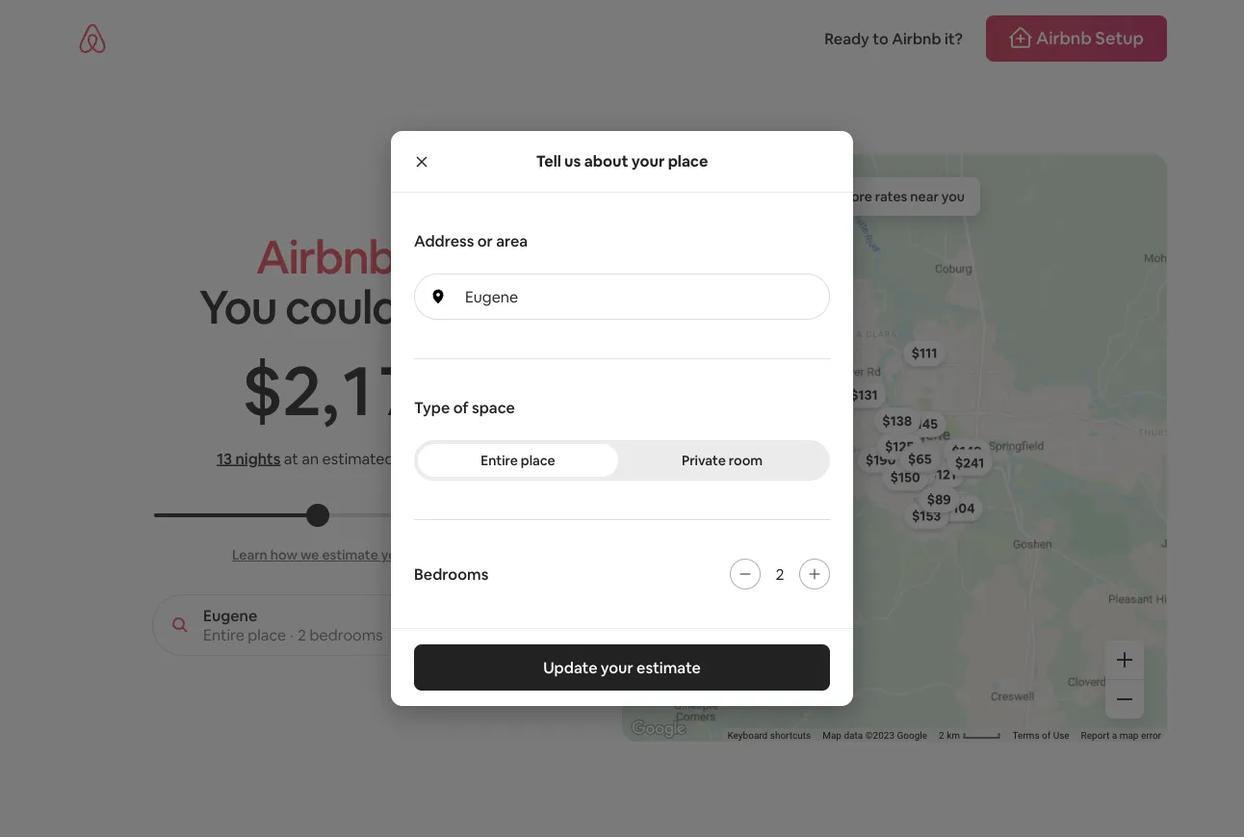 Task type: vqa. For each thing, say whether or not it's contained in the screenshot.
Riverside serenity: Relax in Adirondack chairs by the water's edge image
no



Task type: describe. For each thing, give the bounding box(es) containing it.
entire inside button
[[481, 452, 518, 469]]

airbnb for airbnb it.
[[256, 227, 396, 287]]

$69 button
[[923, 493, 965, 520]]

about
[[585, 151, 629, 171]]

terms of use link
[[1013, 730, 1070, 741]]

1 horizontal spatial a
[[1113, 730, 1118, 741]]

$125 $190
[[866, 438, 915, 469]]

2 inside the tell us about your place dialog
[[776, 564, 785, 584]]

$125
[[885, 438, 915, 455]]

$69
[[932, 497, 956, 515]]

$145
[[909, 415, 938, 433]]

of for type
[[453, 397, 469, 417]]

$79 button
[[896, 460, 937, 487]]

explore rates near you button
[[809, 177, 981, 216]]

place inside button
[[521, 452, 556, 469]]

$167
[[398, 448, 431, 468]]

13
[[217, 448, 232, 468]]

us
[[565, 151, 581, 171]]

$110
[[881, 446, 910, 463]]

you
[[199, 277, 277, 337]]

learn how we estimate your earnings
[[232, 546, 467, 564]]

map data ©2023 google
[[823, 730, 928, 741]]

2 km button
[[934, 728, 1007, 742]]

area
[[496, 231, 528, 250]]

km
[[947, 730, 961, 741]]

airbnb setup
[[1037, 27, 1145, 50]]

airbnb homepage image
[[77, 23, 108, 54]]

could
[[285, 277, 400, 337]]

google
[[897, 730, 928, 741]]

tell us about your place
[[536, 151, 708, 171]]

earnings
[[413, 546, 467, 564]]

it.
[[405, 227, 443, 287]]

earn
[[408, 277, 500, 337]]

2 1 from the left
[[423, 345, 451, 435]]

eugene for eugene entire place · 2 bedrooms
[[203, 606, 258, 625]]

keyboard
[[728, 730, 768, 741]]

we
[[301, 546, 319, 564]]

terms
[[1013, 730, 1040, 741]]

bedrooms
[[414, 564, 489, 584]]

$
[[242, 345, 281, 435]]

$110 button
[[873, 441, 918, 468]]

0 horizontal spatial estimate
[[322, 546, 378, 564]]

eugene entire place · 2 bedrooms
[[203, 606, 383, 645]]

type of space
[[414, 397, 515, 417]]

·
[[290, 625, 294, 645]]

space
[[472, 397, 515, 417]]

$138 button
[[874, 407, 921, 434]]

$125 button
[[877, 433, 923, 460]]

eugene for eugene
[[465, 287, 518, 306]]

at
[[284, 448, 298, 468]]

zoom in image
[[1118, 652, 1133, 668]]

you
[[942, 188, 965, 205]]

$110 $79
[[881, 446, 928, 482]]

room
[[729, 452, 763, 469]]

$138
[[883, 412, 913, 429]]

address
[[414, 231, 474, 250]]

1 1 from the left
[[343, 345, 371, 435]]

$131 button
[[842, 382, 887, 409]]

©2023
[[866, 730, 895, 741]]

update your estimate button
[[414, 645, 830, 691]]

tell
[[536, 151, 561, 171]]

1 horizontal spatial $153 button
[[904, 502, 950, 529]]

$111
[[912, 345, 938, 362]]

data
[[844, 730, 863, 741]]

$149 button
[[944, 438, 991, 465]]

entire inside eugene entire place · 2 bedrooms
[[203, 625, 245, 645]]

type
[[414, 397, 450, 417]]

Entire place button
[[418, 444, 619, 477]]

place inside eugene entire place · 2 bedrooms
[[248, 625, 286, 645]]

keyboard shortcuts button
[[728, 729, 811, 742]]

map
[[823, 730, 842, 741]]

$98
[[925, 466, 950, 484]]



Task type: locate. For each thing, give the bounding box(es) containing it.
$89 button
[[919, 486, 960, 513]]

setup
[[1096, 27, 1145, 50]]

$104
[[945, 499, 975, 517]]

$190 button
[[857, 446, 905, 473]]

$138 $153 $104
[[883, 412, 975, 525]]

$89
[[927, 491, 952, 508]]

0 horizontal spatial $153 button
[[796, 475, 843, 502]]

an
[[302, 448, 319, 468]]

2 vertical spatial your
[[601, 658, 634, 677]]

of right the type
[[453, 397, 469, 417]]

0 vertical spatial $153 button
[[796, 475, 843, 502]]

entire
[[481, 452, 518, 469], [203, 625, 245, 645]]

report
[[1082, 730, 1110, 741]]

eugene inside the eugene button
[[465, 287, 518, 306]]

it?
[[945, 28, 963, 48]]

map region
[[488, 119, 1228, 837]]

2 km
[[939, 730, 963, 741]]

rates
[[876, 188, 908, 205]]

estimate right we
[[322, 546, 378, 564]]

$153 button
[[796, 475, 843, 502], [904, 502, 950, 529]]

$121
[[929, 466, 957, 483]]

or
[[478, 231, 493, 250]]

$121 button
[[921, 461, 965, 488]]

private room
[[682, 452, 763, 469]]

$145 $121
[[909, 415, 957, 483]]

0 vertical spatial place
[[668, 151, 708, 171]]

2 inside eugene entire place · 2 bedrooms
[[298, 625, 306, 645]]

1 horizontal spatial 1
[[423, 345, 451, 435]]

option group containing entire place
[[414, 440, 830, 481]]

place right night in the left of the page
[[521, 452, 556, 469]]

$241 button
[[947, 449, 994, 476]]

tell us about your place dialog
[[391, 131, 854, 706]]

2 vertical spatial place
[[248, 625, 286, 645]]

eugene
[[465, 287, 518, 306], [203, 606, 258, 625]]

your right update
[[601, 658, 634, 677]]

$153
[[805, 479, 834, 497], [912, 507, 942, 525]]

airbnb it.
[[256, 227, 443, 287]]

0 vertical spatial of
[[453, 397, 469, 417]]

to
[[873, 28, 889, 48]]

2 horizontal spatial place
[[668, 151, 708, 171]]

$150 button
[[882, 464, 929, 491]]

zoom out image
[[1118, 692, 1133, 707]]

a left the map
[[1113, 730, 1118, 741]]

use
[[1054, 730, 1070, 741]]

1 horizontal spatial of
[[1042, 730, 1051, 741]]

airbnb setup link
[[987, 15, 1168, 62]]

$65 button
[[900, 446, 941, 473]]

2
[[283, 345, 320, 435], [776, 564, 785, 584], [298, 625, 306, 645], [939, 730, 945, 741]]

$150
[[891, 469, 921, 486]]

$241
[[956, 454, 985, 471]]

explore
[[825, 188, 873, 205]]

$153 inside the $138 $153 $104
[[912, 507, 942, 525]]

0 horizontal spatial entire
[[203, 625, 245, 645]]

learn
[[232, 546, 268, 564]]

your inside button
[[601, 658, 634, 677]]

option group inside the tell us about your place dialog
[[414, 440, 830, 481]]

a
[[434, 448, 443, 468], [1113, 730, 1118, 741]]

1 horizontal spatial place
[[521, 452, 556, 469]]

nights
[[236, 448, 281, 468]]

1 vertical spatial place
[[521, 452, 556, 469]]

shortcuts
[[771, 730, 811, 741]]

terms of use
[[1013, 730, 1070, 741]]

2 inside button
[[939, 730, 945, 741]]

1 horizontal spatial estimate
[[637, 658, 701, 677]]

$131
[[851, 386, 878, 404]]

error
[[1142, 730, 1162, 741]]

0 horizontal spatial eugene
[[203, 606, 258, 625]]

0 vertical spatial a
[[434, 448, 443, 468]]

estimated
[[322, 448, 395, 468]]

eugene inside eugene entire place · 2 bedrooms
[[203, 606, 258, 625]]

1 horizontal spatial airbnb
[[892, 28, 942, 48]]

near
[[911, 188, 939, 205]]

place right "about"
[[668, 151, 708, 171]]

13 nights at an estimated $167 a night
[[217, 448, 483, 468]]

estimate inside button
[[637, 658, 701, 677]]

None range field
[[154, 514, 545, 517]]

0 horizontal spatial $153
[[805, 479, 834, 497]]

0 horizontal spatial 1
[[343, 345, 371, 435]]

0 vertical spatial eugene
[[465, 287, 518, 306]]

$153 inside button
[[805, 479, 834, 497]]

map
[[1120, 730, 1139, 741]]

0 horizontal spatial airbnb
[[256, 227, 396, 287]]

a right $167
[[434, 448, 443, 468]]

$79
[[904, 464, 928, 482]]

1 vertical spatial of
[[1042, 730, 1051, 741]]

0 horizontal spatial of
[[453, 397, 469, 417]]

1 vertical spatial $153
[[912, 507, 942, 525]]

eugene down learn
[[203, 606, 258, 625]]

explore rates near you
[[825, 188, 965, 205]]

1 vertical spatial estimate
[[637, 658, 701, 677]]

$149
[[952, 443, 982, 460]]

of
[[453, 397, 469, 417], [1042, 730, 1051, 741]]

1 right 7 at the left
[[423, 345, 451, 435]]

airbnb for airbnb setup
[[1037, 27, 1092, 50]]

your right "about"
[[632, 151, 665, 171]]

1 vertical spatial eugene
[[203, 606, 258, 625]]

0 vertical spatial entire
[[481, 452, 518, 469]]

airbnb
[[1037, 27, 1092, 50], [892, 28, 942, 48], [256, 227, 396, 287]]

1 horizontal spatial $153
[[912, 507, 942, 525]]

7
[[379, 345, 415, 435]]

option group
[[414, 440, 830, 481]]

entire left ·
[[203, 625, 245, 645]]

,
[[321, 345, 337, 435]]

0 vertical spatial estimate
[[322, 546, 378, 564]]

google image
[[627, 717, 691, 742]]

0 vertical spatial your
[[632, 151, 665, 171]]

estimate
[[322, 546, 378, 564], [637, 658, 701, 677]]

eugene button
[[414, 274, 830, 320]]

1 vertical spatial a
[[1113, 730, 1118, 741]]

Private room button
[[622, 444, 823, 477]]

0 horizontal spatial place
[[248, 625, 286, 645]]

1 right ,
[[343, 345, 371, 435]]

update your estimate
[[544, 658, 701, 677]]

1 horizontal spatial entire
[[481, 452, 518, 469]]

2 horizontal spatial airbnb
[[1037, 27, 1092, 50]]

1 vertical spatial your
[[381, 546, 410, 564]]

13 nights button
[[217, 448, 281, 469]]

entire down space
[[481, 452, 518, 469]]

$111 button
[[903, 340, 947, 367]]

eugene down or
[[465, 287, 518, 306]]

0 horizontal spatial a
[[434, 448, 443, 468]]

1 horizontal spatial eugene
[[465, 287, 518, 306]]

1 vertical spatial entire
[[203, 625, 245, 645]]

night
[[446, 448, 483, 468]]

$65
[[908, 450, 932, 468]]

ready
[[825, 28, 870, 48]]

of inside the tell us about your place dialog
[[453, 397, 469, 417]]

of left use
[[1042, 730, 1051, 741]]

report a map error
[[1082, 730, 1162, 741]]

place left ·
[[248, 625, 286, 645]]

ready to airbnb it?
[[825, 28, 963, 48]]

report a map error link
[[1082, 730, 1162, 741]]

$98 button
[[917, 462, 958, 489]]

place
[[668, 151, 708, 171], [521, 452, 556, 469], [248, 625, 286, 645]]

address or area
[[414, 231, 528, 250]]

keyboard shortcuts
[[728, 730, 811, 741]]

1 vertical spatial $153 button
[[904, 502, 950, 529]]

bedrooms
[[310, 625, 383, 645]]

entire place
[[481, 452, 556, 469]]

estimate up google image
[[637, 658, 701, 677]]

your left earnings on the left of page
[[381, 546, 410, 564]]

learn how we estimate your earnings button
[[232, 546, 467, 564]]

of for terms
[[1042, 730, 1051, 741]]

0 vertical spatial $153
[[805, 479, 834, 497]]

your
[[632, 151, 665, 171], [381, 546, 410, 564], [601, 658, 634, 677]]



